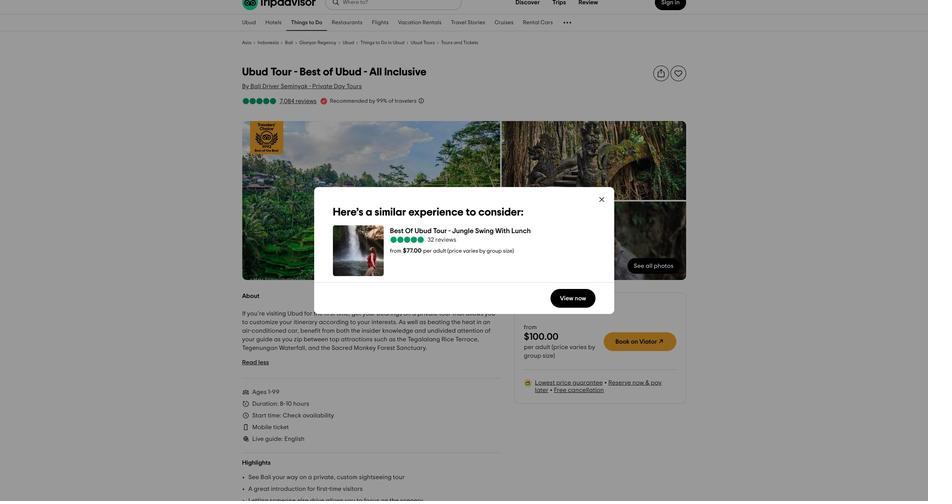 Task type: locate. For each thing, give the bounding box(es) containing it.
reserve for your
[[524, 303, 558, 313]]

indonesia
[[258, 40, 279, 45]]

1 vertical spatial reserve
[[609, 380, 632, 386]]

to down flights link
[[376, 40, 380, 45]]

7,084 reviews
[[280, 98, 317, 104]]

ubud tour - best of ubud - all inclusive
[[242, 67, 427, 78]]

things for things to do in ubud
[[361, 40, 375, 45]]

0 vertical spatial by
[[369, 99, 376, 104]]

1 horizontal spatial you
[[485, 311, 496, 317]]

on up as
[[404, 311, 411, 317]]

7,084 reviews button
[[280, 97, 317, 106]]

of inside if you're visiting ubud for the first time, get your bearings on a private tour that allows you to customize your itinerary according to your interests. as well as beating the heat in an air-conditioned car, benefit from both the insider knowledge and undivided attention of your guide as you zip between top attractions such as the tegalalang rice terrace, tegenungan waterfall, and the sacred monkey forest sanctuary.
[[485, 328, 491, 334]]

by
[[369, 99, 376, 104], [589, 345, 596, 351]]

2 vertical spatial and
[[308, 345, 320, 352]]

allows
[[466, 311, 484, 317]]

pay
[[651, 380, 662, 386]]

0 horizontal spatial -
[[294, 67, 298, 78]]

adult
[[536, 345, 551, 351]]

bali for your
[[261, 475, 271, 481]]

according
[[319, 320, 349, 326]]

to
[[309, 20, 314, 25], [376, 40, 380, 45], [242, 320, 248, 326], [350, 320, 356, 326]]

air-
[[242, 328, 252, 334]]

0 vertical spatial tour
[[440, 311, 451, 317]]

driver
[[263, 83, 280, 90]]

and up tegalalang
[[415, 328, 426, 334]]

in left the an
[[477, 320, 482, 326]]

0 vertical spatial things
[[291, 20, 308, 25]]

ubud up day
[[336, 67, 362, 78]]

ubud link up asia link
[[238, 14, 261, 31]]

time,
[[337, 311, 351, 317]]

0 horizontal spatial in
[[388, 40, 392, 45]]

as down private
[[420, 320, 426, 326]]

by left 99%
[[369, 99, 376, 104]]

2 horizontal spatial and
[[454, 40, 463, 45]]

indonesia link
[[258, 39, 279, 45]]

things to do in ubud link
[[361, 39, 405, 45]]

live
[[252, 436, 264, 443]]

for
[[305, 311, 313, 317], [308, 487, 316, 493]]

do for things to do
[[316, 20, 323, 25]]

1 horizontal spatial and
[[415, 328, 426, 334]]

reserve up $100.00
[[524, 303, 558, 313]]

see up the a on the bottom left of the page
[[249, 475, 259, 481]]

interests.
[[372, 320, 398, 326]]

benefit
[[301, 328, 321, 334]]

of
[[323, 67, 333, 78], [389, 99, 394, 104], [485, 328, 491, 334]]

0 vertical spatial do
[[316, 20, 323, 25]]

ubud down vacation
[[393, 40, 405, 45]]

as down 'knowledge'
[[389, 337, 396, 343]]

and down "between"
[[308, 345, 320, 352]]

ubud tours link
[[411, 39, 435, 45]]

tours
[[424, 40, 435, 45], [441, 40, 453, 45], [347, 83, 362, 90]]

about
[[242, 293, 260, 300]]

save to a trip image
[[674, 69, 683, 78]]

things to do in ubud
[[361, 40, 405, 45]]

bali up great
[[261, 475, 271, 481]]

1 vertical spatial things
[[361, 40, 375, 45]]

5.0 of 5 bubbles. 7,084 reviews element
[[242, 97, 317, 106]]

reserve
[[524, 303, 558, 313], [609, 380, 632, 386]]

1 horizontal spatial -
[[309, 83, 311, 90]]

duration:
[[252, 401, 279, 408]]

book on viator
[[616, 339, 658, 345]]

0 horizontal spatial of
[[323, 67, 333, 78]]

- up seminyak
[[294, 67, 298, 78]]

things up gianyar
[[291, 20, 308, 25]]

things
[[291, 20, 308, 25], [361, 40, 375, 45]]

reserve now & pay later button
[[535, 380, 662, 394]]

all
[[646, 263, 653, 269]]

0 horizontal spatial reserve
[[524, 303, 558, 313]]

tour right sightseeing
[[393, 475, 405, 481]]

1 vertical spatial see
[[249, 475, 259, 481]]

1 horizontal spatial see
[[634, 263, 645, 269]]

on right book
[[631, 339, 639, 345]]

ubud link
[[238, 14, 261, 31], [343, 39, 354, 45]]

ubud link down 'restaurants' link
[[343, 39, 354, 45]]

reserve inside reserve now & pay later
[[609, 380, 632, 386]]

you up waterfall,
[[282, 337, 293, 343]]

0 vertical spatial reserve
[[524, 303, 558, 313]]

you up the an
[[485, 311, 496, 317]]

hotels
[[265, 20, 282, 25]]

photos
[[654, 263, 674, 269]]

see inside button
[[634, 263, 645, 269]]

0 horizontal spatial things
[[291, 20, 308, 25]]

1 vertical spatial do
[[381, 40, 387, 45]]

1 horizontal spatial in
[[477, 320, 482, 326]]

from up $100.00
[[524, 325, 537, 331]]

2 horizontal spatial as
[[420, 320, 426, 326]]

0 vertical spatial of
[[323, 67, 333, 78]]

for inside if you're visiting ubud for the first time, get your bearings on a private tour that allows you to customize your itinerary according to your interests. as well as beating the heat in an air-conditioned car, benefit from both the insider knowledge and undivided attention of your guide as you zip between top attractions such as the tegalalang rice terrace, tegenungan waterfall, and the sacred monkey forest sanctuary.
[[305, 311, 313, 317]]

tours right day
[[347, 83, 362, 90]]

bali right by
[[251, 83, 261, 90]]

ticket
[[273, 425, 289, 431]]

later
[[535, 388, 549, 394]]

your left spot in the right bottom of the page
[[560, 303, 579, 313]]

monkey
[[354, 345, 376, 352]]

for left the first-
[[308, 487, 316, 493]]

flights link
[[367, 14, 394, 31]]

0 horizontal spatial a
[[308, 475, 312, 481]]

0 vertical spatial in
[[388, 40, 392, 45]]

1 vertical spatial you
[[282, 337, 293, 343]]

1 vertical spatial a
[[308, 475, 312, 481]]

well
[[407, 320, 418, 326]]

do
[[316, 20, 323, 25], [381, 40, 387, 45]]

seminyak
[[281, 83, 308, 90]]

share image
[[657, 69, 666, 78]]

and left "tickets"
[[454, 40, 463, 45]]

ubud down 'vacation rentals' link
[[411, 40, 423, 45]]

2 horizontal spatial of
[[485, 328, 491, 334]]

tour
[[440, 311, 451, 317], [393, 475, 405, 481]]

from $100.00 per adult (price varies by group size)
[[524, 325, 596, 359]]

1 horizontal spatial a
[[412, 311, 416, 317]]

you
[[485, 311, 496, 317], [282, 337, 293, 343]]

to inside things to do link
[[309, 20, 314, 25]]

0 vertical spatial a
[[412, 311, 416, 317]]

reserve left now
[[609, 380, 632, 386]]

1 vertical spatial of
[[389, 99, 394, 104]]

0 horizontal spatial and
[[308, 345, 320, 352]]

1 horizontal spatial from
[[524, 325, 537, 331]]

for up itinerary
[[305, 311, 313, 317]]

ubud up itinerary
[[288, 311, 303, 317]]

as down conditioned
[[274, 337, 281, 343]]

2 horizontal spatial on
[[631, 339, 639, 345]]

restaurants
[[332, 20, 363, 25]]

0 vertical spatial you
[[485, 311, 496, 317]]

1 vertical spatial in
[[477, 320, 482, 326]]

to up gianyar
[[309, 20, 314, 25]]

see left all
[[634, 263, 645, 269]]

by right varies at bottom right
[[589, 345, 596, 351]]

the left first
[[314, 311, 323, 317]]

0 horizontal spatial tour
[[393, 475, 405, 481]]

from inside from $100.00 per adult (price varies by group size)
[[524, 325, 537, 331]]

the up attractions
[[351, 328, 361, 334]]

tour inside if you're visiting ubud for the first time, get your bearings on a private tour that allows you to customize your itinerary according to your interests. as well as beating the heat in an air-conditioned car, benefit from both the insider knowledge and undivided attention of your guide as you zip between top attractions such as the tegalalang rice terrace, tegenungan waterfall, and the sacred monkey forest sanctuary.
[[440, 311, 451, 317]]

a up well
[[412, 311, 416, 317]]

see
[[634, 263, 645, 269], [249, 475, 259, 481]]

2 vertical spatial bali
[[261, 475, 271, 481]]

see all photos image
[[242, 121, 501, 280], [502, 121, 687, 200], [502, 202, 687, 280]]

1 vertical spatial bali
[[251, 83, 261, 90]]

free
[[554, 388, 567, 394]]

the
[[314, 311, 323, 317], [452, 320, 461, 326], [351, 328, 361, 334], [397, 337, 407, 343], [321, 345, 330, 352]]

spot
[[581, 303, 600, 313]]

varies
[[570, 345, 587, 351]]

great
[[254, 487, 270, 493]]

gianyar regency link
[[300, 39, 337, 45]]

0 horizontal spatial see
[[249, 475, 259, 481]]

1 horizontal spatial things
[[361, 40, 375, 45]]

1 horizontal spatial tour
[[440, 311, 451, 317]]

english
[[285, 436, 305, 443]]

0 horizontal spatial do
[[316, 20, 323, 25]]

on inside 'link'
[[631, 339, 639, 345]]

1 vertical spatial ubud link
[[343, 39, 354, 45]]

see for see bali your way on a private, custom sightseeing tour
[[249, 475, 259, 481]]

inclusive
[[385, 67, 427, 78]]

2 vertical spatial of
[[485, 328, 491, 334]]

visiting
[[267, 311, 286, 317]]

customize
[[250, 320, 278, 326]]

recommended by 99% of travelers
[[330, 99, 417, 104]]

sightseeing
[[359, 475, 392, 481]]

sacred
[[332, 345, 353, 352]]

bali for driver
[[251, 83, 261, 90]]

0 vertical spatial for
[[305, 311, 313, 317]]

0 horizontal spatial you
[[282, 337, 293, 343]]

0 horizontal spatial from
[[322, 328, 335, 334]]

-
[[294, 67, 298, 78], [364, 67, 367, 78], [309, 83, 311, 90]]

1 vertical spatial on
[[631, 339, 639, 345]]

by bali driver seminyak - private day tours link
[[242, 82, 362, 91]]

1 horizontal spatial reserve
[[609, 380, 632, 386]]

heat
[[462, 320, 476, 326]]

None search field
[[326, 0, 461, 9]]

things for things to do
[[291, 20, 308, 25]]

0 vertical spatial see
[[634, 263, 645, 269]]

1 horizontal spatial on
[[404, 311, 411, 317]]

tegenungan
[[242, 345, 278, 352]]

of down the an
[[485, 328, 491, 334]]

1 vertical spatial by
[[589, 345, 596, 351]]

size)
[[543, 353, 556, 359]]

of right 99%
[[389, 99, 394, 104]]

from down according
[[322, 328, 335, 334]]

tour up beating
[[440, 311, 451, 317]]

mobile
[[252, 425, 272, 431]]

your left the way
[[273, 475, 286, 481]]

0 horizontal spatial ubud link
[[238, 14, 261, 31]]

do down flights link
[[381, 40, 387, 45]]

from
[[524, 325, 537, 331], [322, 328, 335, 334]]

of up private on the left of page
[[323, 67, 333, 78]]

tours down the travel
[[441, 40, 453, 45]]

tours down rentals
[[424, 40, 435, 45]]

lowest price guarantee button
[[535, 380, 603, 386]]

2 horizontal spatial tours
[[441, 40, 453, 45]]

1 horizontal spatial by
[[589, 345, 596, 351]]

0 vertical spatial and
[[454, 40, 463, 45]]

- left all
[[364, 67, 367, 78]]

a up a great introduction for first-time visitors at the left of the page
[[308, 475, 312, 481]]

duration: 8–10 hours
[[252, 401, 309, 408]]

per
[[524, 345, 534, 351]]

on right the way
[[300, 475, 307, 481]]

tours and tickets
[[441, 40, 479, 45]]

0 horizontal spatial by
[[369, 99, 376, 104]]

in down flights link
[[388, 40, 392, 45]]

0 vertical spatial on
[[404, 311, 411, 317]]

in inside if you're visiting ubud for the first time, get your bearings on a private tour that allows you to customize your itinerary according to your interests. as well as beating the heat in an air-conditioned car, benefit from both the insider knowledge and undivided attention of your guide as you zip between top attractions such as the tegalalang rice terrace, tegenungan waterfall, and the sacred monkey forest sanctuary.
[[477, 320, 482, 326]]

ubud tours
[[411, 40, 435, 45]]

0 horizontal spatial on
[[300, 475, 307, 481]]

beating
[[428, 320, 450, 326]]

things down flights link
[[361, 40, 375, 45]]

tickets
[[464, 40, 479, 45]]

1 horizontal spatial do
[[381, 40, 387, 45]]

- left private on the left of page
[[309, 83, 311, 90]]

rentals
[[423, 20, 442, 25]]

introduction
[[271, 487, 306, 493]]

viator
[[640, 339, 658, 345]]

gianyar regency
[[300, 40, 337, 45]]

asia
[[242, 40, 252, 45]]

bali left gianyar
[[285, 40, 293, 45]]

ages 1-99
[[252, 390, 280, 396]]

(price
[[552, 345, 569, 351]]

do up gianyar regency link
[[316, 20, 323, 25]]

a inside if you're visiting ubud for the first time, get your bearings on a private tour that allows you to customize your itinerary according to your interests. as well as beating the heat in an air-conditioned car, benefit from both the insider knowledge and undivided attention of your guide as you zip between top attractions such as the tegalalang rice terrace, tegenungan waterfall, and the sacred monkey forest sanctuary.
[[412, 311, 416, 317]]



Task type: describe. For each thing, give the bounding box(es) containing it.
your down "get"
[[358, 320, 370, 326]]

now
[[633, 380, 645, 386]]

private
[[418, 311, 438, 317]]

ubud up by
[[242, 67, 268, 78]]

your up car,
[[280, 320, 293, 326]]

by inside from $100.00 per adult (price varies by group size)
[[589, 345, 596, 351]]

1 horizontal spatial of
[[389, 99, 394, 104]]

such
[[374, 337, 388, 343]]

a great introduction for first-time visitors
[[249, 487, 363, 493]]

start time: check availability
[[252, 413, 334, 419]]

way
[[287, 475, 298, 481]]

top
[[330, 337, 340, 343]]

attractions
[[341, 337, 373, 343]]

the down 'knowledge'
[[397, 337, 407, 343]]

a
[[249, 487, 253, 493]]

see bali your way on a private, custom sightseeing tour
[[249, 475, 405, 481]]

cruises link
[[490, 14, 519, 31]]

7,084 reviews link
[[242, 97, 317, 106]]

0 horizontal spatial tours
[[347, 83, 362, 90]]

1-
[[268, 390, 272, 396]]

to inside things to do in ubud link
[[376, 40, 380, 45]]

7,084
[[280, 98, 295, 104]]

on inside if you're visiting ubud for the first time, get your bearings on a private tour that allows you to customize your itinerary according to your interests. as well as beating the heat in an air-conditioned car, benefit from both the insider knowledge and undivided attention of your guide as you zip between top attractions such as the tegalalang rice terrace, tegenungan waterfall, and the sacred monkey forest sanctuary.
[[404, 311, 411, 317]]

guarantee
[[573, 380, 603, 386]]

lowest
[[535, 380, 555, 386]]

check
[[283, 413, 301, 419]]

guide:
[[265, 436, 283, 443]]

from inside if you're visiting ubud for the first time, get your bearings on a private tour that allows you to customize your itinerary according to your interests. as well as beating the heat in an air-conditioned car, benefit from both the insider knowledge and undivided attention of your guide as you zip between top attractions such as the tegalalang rice terrace, tegenungan waterfall, and the sacred monkey forest sanctuary.
[[322, 328, 335, 334]]

99
[[272, 390, 280, 396]]

zip
[[294, 337, 303, 343]]

insider
[[362, 328, 381, 334]]

rental cars
[[523, 20, 553, 25]]

restaurants link
[[327, 14, 367, 31]]

if
[[242, 311, 246, 317]]

that
[[453, 311, 465, 317]]

reserve now & pay later
[[535, 380, 662, 394]]

price
[[557, 380, 572, 386]]

first
[[325, 311, 335, 317]]

sanctuary.
[[397, 345, 428, 352]]

2 vertical spatial on
[[300, 475, 307, 481]]

reserve for now
[[609, 380, 632, 386]]

do for things to do in ubud
[[381, 40, 387, 45]]

search image
[[332, 0, 340, 6]]

hours
[[293, 401, 309, 408]]

visitors
[[343, 487, 363, 493]]

1 horizontal spatial ubud link
[[343, 39, 354, 45]]

see for see all photos
[[634, 263, 645, 269]]

time
[[330, 487, 342, 493]]

vacation rentals link
[[394, 14, 447, 31]]

0 vertical spatial bali
[[285, 40, 293, 45]]

lowest price guarantee
[[535, 380, 603, 386]]

start
[[252, 413, 267, 419]]

cars
[[541, 20, 553, 25]]

1 vertical spatial tour
[[393, 475, 405, 481]]

itinerary
[[294, 320, 318, 326]]

rental
[[523, 20, 540, 25]]

ubud up asia link
[[242, 20, 256, 25]]

things to do link
[[287, 14, 327, 31]]

cruises
[[495, 20, 514, 25]]

less
[[259, 360, 269, 366]]

tegalalang
[[408, 337, 440, 343]]

1 horizontal spatial as
[[389, 337, 396, 343]]

tripadvisor image
[[242, 0, 316, 10]]

your down air- in the bottom left of the page
[[242, 337, 255, 343]]

private
[[312, 83, 333, 90]]

hotels link
[[261, 14, 287, 31]]

an
[[483, 320, 491, 326]]

private,
[[314, 475, 336, 481]]

to down if
[[242, 320, 248, 326]]

ubud down 'restaurants' link
[[343, 40, 354, 45]]

travelers' choice 2023 winner image
[[250, 121, 283, 154]]

knowledge
[[383, 328, 414, 334]]

2 horizontal spatial -
[[364, 67, 367, 78]]

forest
[[378, 345, 395, 352]]

day
[[334, 83, 345, 90]]

things to do
[[291, 20, 323, 25]]

guide
[[256, 337, 273, 343]]

your right "get"
[[363, 311, 376, 317]]

time:
[[268, 413, 282, 419]]

read
[[242, 360, 257, 366]]

1 vertical spatial and
[[415, 328, 426, 334]]

1 horizontal spatial tours
[[424, 40, 435, 45]]

bali link
[[285, 39, 293, 45]]

first-
[[317, 487, 330, 493]]

recommended
[[330, 99, 368, 104]]

mobile ticket
[[252, 425, 289, 431]]

ubud inside if you're visiting ubud for the first time, get your bearings on a private tour that allows you to customize your itinerary according to your interests. as well as beating the heat in an air-conditioned car, benefit from both the insider knowledge and undivided attention of your guide as you zip between top attractions such as the tegalalang rice terrace, tegenungan waterfall, and the sacred monkey forest sanctuary.
[[288, 311, 303, 317]]

live guide: english
[[252, 436, 305, 443]]

best
[[300, 67, 321, 78]]

between
[[304, 337, 329, 343]]

book on viator link
[[604, 333, 677, 351]]

the down the top
[[321, 345, 330, 352]]

get
[[352, 311, 361, 317]]

to down "get"
[[350, 320, 356, 326]]

0 vertical spatial ubud link
[[238, 14, 261, 31]]

Search search field
[[343, 0, 455, 6]]

both
[[337, 328, 350, 334]]

the down that at the bottom of the page
[[452, 320, 461, 326]]

book
[[616, 339, 630, 345]]

as
[[399, 320, 406, 326]]

highlights
[[242, 460, 271, 467]]

vacation
[[398, 20, 422, 25]]

you're
[[247, 311, 265, 317]]

travel stories
[[451, 20, 486, 25]]

0 horizontal spatial as
[[274, 337, 281, 343]]

travel stories link
[[447, 14, 490, 31]]

see all photos
[[634, 263, 674, 269]]

1 vertical spatial for
[[308, 487, 316, 493]]

if you're visiting ubud for the first time, get your bearings on a private tour that allows you to customize your itinerary according to your interests. as well as beating the heat in an air-conditioned car, benefit from both the insider knowledge and undivided attention of your guide as you zip between top attractions such as the tegalalang rice terrace, tegenungan waterfall, and the sacred monkey forest sanctuary.
[[242, 311, 497, 352]]

rental cars link
[[519, 14, 558, 31]]



Task type: vqa. For each thing, say whether or not it's contained in the screenshot.
Do to the top
yes



